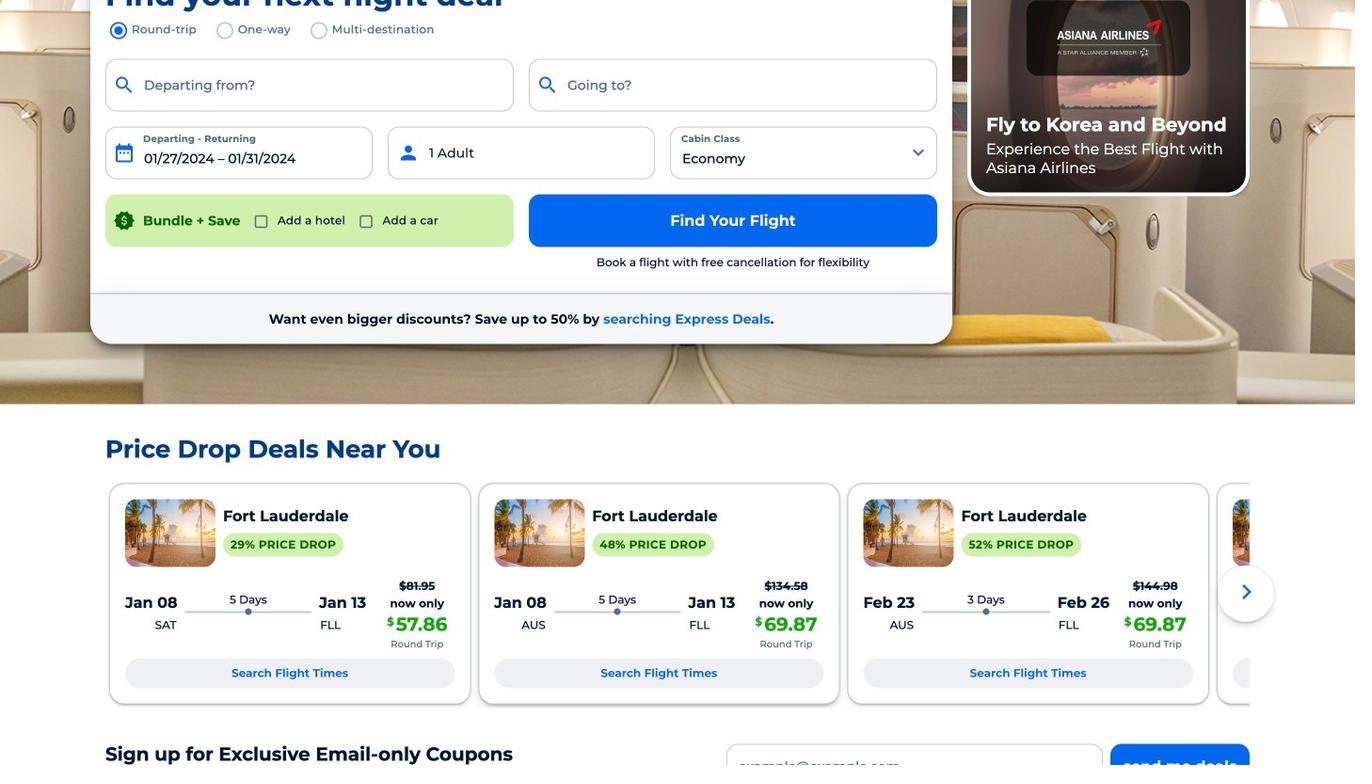 Task type: vqa. For each thing, say whether or not it's contained in the screenshot.
the Going to? field
no



Task type: locate. For each thing, give the bounding box(es) containing it.
1 horizontal spatial fort lauderdale image image
[[494, 499, 585, 567]]

next image
[[1232, 577, 1262, 607]]

2 fort lauderdale image image from the left
[[494, 499, 585, 567]]

2 none field from the left
[[529, 59, 937, 112]]

Departing from? field
[[105, 59, 514, 112]]

fort lauderdale image image
[[125, 499, 216, 567], [494, 499, 585, 567], [863, 499, 954, 567]]

1 none field from the left
[[105, 59, 514, 112]]

None field
[[105, 59, 514, 112], [529, 59, 937, 112]]

1 horizontal spatial none field
[[529, 59, 937, 112]]

0 horizontal spatial none field
[[105, 59, 514, 112]]

Going to? field
[[529, 59, 937, 112]]

2 horizontal spatial fort lauderdale image image
[[863, 499, 954, 567]]

0 horizontal spatial fort lauderdale image image
[[125, 499, 216, 567]]



Task type: describe. For each thing, give the bounding box(es) containing it.
advertisement region
[[967, 0, 1250, 196]]

traveler selection text field
[[388, 127, 655, 179]]

Promotion email input field
[[727, 744, 1103, 765]]

none field going to?
[[529, 59, 937, 112]]

Departing – Returning Date Picker field
[[105, 127, 373, 179]]

1 fort lauderdale image image from the left
[[125, 499, 216, 567]]

3 fort lauderdale image image from the left
[[863, 499, 954, 567]]

none field departing from?
[[105, 59, 514, 112]]

flight-search-form element
[[98, 17, 945, 278]]



